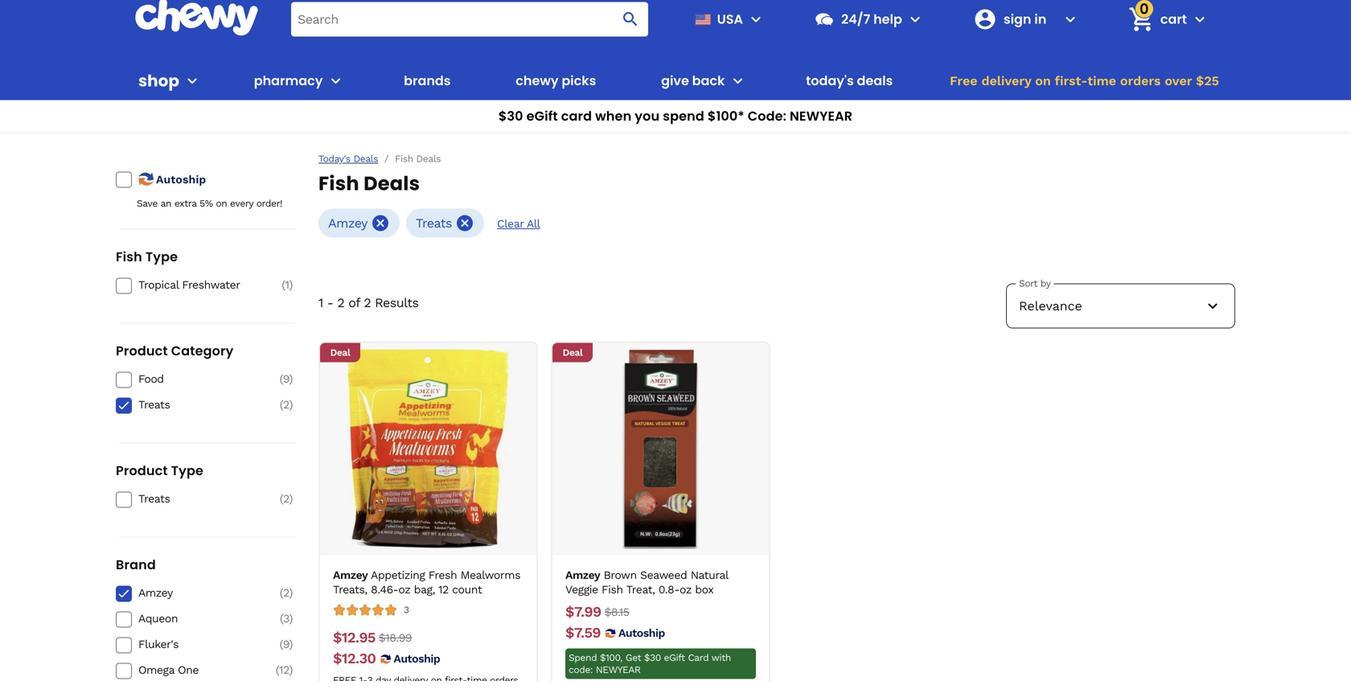 Task type: vqa. For each thing, say whether or not it's contained in the screenshot.
rightmost "$30"
yes



Task type: locate. For each thing, give the bounding box(es) containing it.
12 down ( 3 )
[[279, 663, 289, 677]]

1 vertical spatial autoship
[[618, 627, 665, 640]]

remove element for treats
[[455, 214, 474, 233]]

treats link down product type
[[138, 492, 253, 506]]

( for 1st treats link from the bottom of the page
[[280, 492, 283, 505]]

newyear right code:
[[790, 107, 853, 125]]

remove element
[[371, 214, 390, 233], [455, 214, 474, 233]]

)
[[289, 278, 293, 292], [289, 372, 293, 386], [289, 398, 293, 411], [289, 492, 293, 505], [289, 586, 293, 600], [289, 612, 293, 625], [289, 638, 293, 651], [289, 663, 293, 677]]

1 remove element from the left
[[371, 214, 390, 233]]

0 horizontal spatial deal
[[330, 347, 350, 358]]

menu image for shop popup button
[[183, 71, 202, 90]]

pharmacy
[[254, 72, 323, 90]]

0 horizontal spatial oz
[[398, 583, 410, 596]]

2
[[337, 295, 344, 310], [364, 295, 371, 310], [283, 398, 289, 411], [283, 492, 289, 505], [283, 586, 289, 600]]

1 horizontal spatial oz
[[680, 583, 692, 596]]

oz inside "appetizing fresh mealworms treats, 8.46-oz bag, 12 count"
[[398, 583, 410, 596]]

1 vertical spatial product
[[116, 462, 168, 480]]

autoship down $18.99 text field
[[394, 652, 440, 666]]

Search text field
[[291, 2, 648, 36]]

( 1 )
[[282, 278, 293, 292]]

0 vertical spatial egift
[[526, 107, 558, 125]]

fish
[[395, 153, 413, 164], [318, 170, 359, 197], [116, 248, 142, 266], [602, 583, 623, 596]]

today's down chewy support icon
[[806, 72, 854, 90]]

product for product category
[[116, 342, 168, 360]]

0 horizontal spatial newyear
[[596, 664, 641, 676]]

0 vertical spatial type
[[145, 248, 178, 266]]

deal
[[330, 347, 350, 358], [563, 347, 583, 358]]

amzey up treats,
[[333, 569, 368, 582]]

fish deals up amzey button
[[318, 170, 420, 197]]

$7.59 text field
[[565, 625, 601, 642]]

1 vertical spatial 9
[[283, 638, 289, 651]]

6 ) from the top
[[289, 612, 293, 625]]

0 horizontal spatial 1
[[285, 278, 289, 292]]

you
[[635, 107, 660, 125]]

today's
[[806, 72, 854, 90], [318, 153, 350, 164]]

0 horizontal spatial today's deals
[[318, 153, 378, 164]]

amzey left remove icon
[[328, 216, 367, 231]]

today's deals link up amzey button
[[318, 153, 378, 165]]

appetizing
[[371, 569, 425, 582]]

4 ) from the top
[[289, 492, 293, 505]]

one
[[178, 663, 199, 677]]

1 deal from the left
[[330, 347, 350, 358]]

2 vertical spatial treats
[[138, 492, 170, 505]]

1 horizontal spatial 3
[[404, 604, 409, 616]]

1 vertical spatial treats link
[[138, 492, 253, 506]]

2 vertical spatial autoship
[[394, 652, 440, 666]]

0 vertical spatial ( 2 )
[[280, 398, 293, 411]]

1
[[285, 278, 289, 292], [318, 295, 323, 310]]

picks
[[562, 72, 596, 90]]

1 treats link from the top
[[138, 398, 253, 412]]

menu image inside shop popup button
[[183, 71, 202, 90]]

0 vertical spatial on
[[1035, 73, 1051, 88]]

1 vertical spatial treats
[[138, 398, 170, 411]]

8 ) from the top
[[289, 663, 293, 677]]

deal for brown seaweed natural veggie fish treat, 0.8-oz box
[[563, 347, 583, 358]]

2 9 from the top
[[283, 638, 289, 651]]

1 ( 2 ) from the top
[[280, 398, 293, 411]]

$7.99 text field
[[565, 604, 601, 621]]

1 ( 9 ) from the top
[[280, 372, 293, 386]]

0 horizontal spatial today's deals link
[[318, 153, 378, 165]]

0 vertical spatial autoship
[[156, 173, 206, 186]]

2 deal from the left
[[563, 347, 583, 358]]

oz
[[398, 583, 410, 596], [680, 583, 692, 596]]

0 horizontal spatial menu image
[[183, 71, 202, 90]]

brown
[[604, 569, 637, 582]]

2 product from the top
[[116, 462, 168, 480]]

today's inside site "banner"
[[806, 72, 854, 90]]

save
[[137, 198, 158, 209]]

items image
[[1127, 5, 1155, 33]]

0 vertical spatial fish deals
[[395, 153, 441, 164]]

today's up amzey button
[[318, 153, 350, 164]]

back
[[692, 72, 725, 90]]

in
[[1034, 10, 1047, 28]]

autoship up "extra"
[[156, 173, 206, 186]]

deals inside site "banner"
[[857, 72, 893, 90]]

9
[[283, 372, 289, 386], [283, 638, 289, 651]]

9 for food
[[283, 372, 289, 386]]

1 vertical spatial 1
[[318, 295, 323, 310]]

1 horizontal spatial on
[[1035, 73, 1051, 88]]

1 vertical spatial 12
[[279, 663, 289, 677]]

tropical freshwater
[[138, 278, 240, 292]]

autoship up get
[[618, 627, 665, 640]]

0 vertical spatial today's deals
[[806, 72, 893, 90]]

1 vertical spatial menu image
[[183, 71, 202, 90]]

deals up amzey button
[[353, 153, 378, 164]]

omega one link
[[138, 663, 253, 678]]

fish deals
[[395, 153, 441, 164], [318, 170, 420, 197]]

$12.30
[[333, 650, 376, 667]]

0 horizontal spatial remove element
[[371, 214, 390, 233]]

1 horizontal spatial menu image
[[746, 9, 766, 29]]

omega one
[[138, 663, 199, 677]]

time
[[1087, 73, 1116, 88]]

menu image right shop
[[183, 71, 202, 90]]

1 horizontal spatial today's
[[806, 72, 854, 90]]

type for product type
[[171, 462, 203, 480]]

amzey
[[328, 216, 367, 231], [333, 569, 368, 582], [565, 569, 600, 582], [138, 586, 173, 600]]

autoship for $7.99
[[618, 627, 665, 640]]

egift inside spend $100, get $30 egift card with code: newyear
[[664, 652, 685, 664]]

1 horizontal spatial newyear
[[790, 107, 853, 125]]

brown seaweed natural veggie fish treat, 0.8-oz box
[[565, 569, 728, 596]]

autoship for $12.95
[[394, 652, 440, 666]]

chewy picks
[[516, 72, 596, 90]]

1 horizontal spatial $30
[[644, 652, 661, 664]]

1 vertical spatial today's
[[318, 153, 350, 164]]

0 vertical spatial today's
[[806, 72, 854, 90]]

1 vertical spatial today's deals link
[[318, 153, 378, 165]]

0 vertical spatial today's deals link
[[799, 62, 899, 100]]

veggie
[[565, 583, 598, 596]]

3 up ( 12 )
[[283, 612, 289, 625]]

1 9 from the top
[[283, 372, 289, 386]]

treats down the food
[[138, 398, 170, 411]]

0 horizontal spatial today's
[[318, 153, 350, 164]]

$30 inside spend $100, get $30 egift card with code: newyear
[[644, 652, 661, 664]]

natural
[[691, 569, 728, 582]]

0 horizontal spatial on
[[216, 198, 227, 209]]

help menu image
[[905, 9, 925, 29]]

remove element inside treats button
[[455, 214, 474, 233]]

2 horizontal spatial autoship
[[618, 627, 665, 640]]

2 ) from the top
[[289, 372, 293, 386]]

1 vertical spatial egift
[[664, 652, 685, 664]]

9 for fluker's
[[283, 638, 289, 651]]

12 down fresh
[[438, 583, 449, 596]]

today's deals for the today's deals link within the site "banner"
[[806, 72, 893, 90]]

0 horizontal spatial 3
[[283, 612, 289, 625]]

today's deals link inside site "banner"
[[799, 62, 899, 100]]

( for second treats link from the bottom
[[280, 398, 283, 411]]

remove element left treats button
[[371, 214, 390, 233]]

treats for second treats link from the bottom
[[138, 398, 170, 411]]

bag,
[[414, 583, 435, 596]]

an
[[161, 198, 171, 209]]

treats inside button
[[416, 216, 452, 231]]

deals down 24/7 help
[[857, 72, 893, 90]]

( 9 ) for food
[[280, 372, 293, 386]]

$12.30 text field
[[333, 650, 376, 668]]

$30
[[498, 107, 523, 125], [644, 652, 661, 664]]

1 vertical spatial ( 2 )
[[280, 492, 293, 505]]

3 ( 2 ) from the top
[[280, 586, 293, 600]]

0 vertical spatial ( 9 )
[[280, 372, 293, 386]]

cart menu image
[[1190, 9, 1210, 29]]

fish deals up treats button
[[395, 153, 441, 164]]

over
[[1165, 73, 1192, 88]]

$30 down chewy
[[498, 107, 523, 125]]

treats down product type
[[138, 492, 170, 505]]

2 ( 9 ) from the top
[[280, 638, 293, 651]]

1 ) from the top
[[289, 278, 293, 292]]

give back menu image
[[728, 71, 747, 90]]

0 vertical spatial product
[[116, 342, 168, 360]]

0 horizontal spatial 12
[[279, 663, 289, 677]]

today's deals up amzey button
[[318, 153, 378, 164]]

1 horizontal spatial 12
[[438, 583, 449, 596]]

brands link
[[397, 62, 457, 100]]

order!
[[256, 198, 282, 209]]

product
[[116, 342, 168, 360], [116, 462, 168, 480]]

on right 5%
[[216, 198, 227, 209]]

1 left -
[[318, 295, 323, 310]]

3
[[404, 604, 409, 616], [283, 612, 289, 625]]

treats,
[[333, 583, 367, 596]]

5 ) from the top
[[289, 586, 293, 600]]

0 vertical spatial menu image
[[746, 9, 766, 29]]

card
[[561, 107, 592, 125]]

get
[[626, 652, 641, 664]]

oz left box
[[680, 583, 692, 596]]

1 oz from the left
[[398, 583, 410, 596]]

remove element for amzey
[[371, 214, 390, 233]]

$7.59
[[565, 625, 601, 641]]

7 ) from the top
[[289, 638, 293, 651]]

1 horizontal spatial remove element
[[455, 214, 474, 233]]

remove element left the clear
[[455, 214, 474, 233]]

usa
[[717, 10, 743, 28]]

3 ) from the top
[[289, 398, 293, 411]]

treats left remove image
[[416, 216, 452, 231]]

3 up $18.99
[[404, 604, 409, 616]]

$7.99
[[565, 604, 601, 621]]

autoship link
[[137, 169, 253, 189]]

1 horizontal spatial autoship
[[394, 652, 440, 666]]

$30 right get
[[644, 652, 661, 664]]

1 horizontal spatial egift
[[664, 652, 685, 664]]

2 vertical spatial ( 2 )
[[280, 586, 293, 600]]

amzey up aqueon
[[138, 586, 173, 600]]

give
[[661, 72, 689, 90]]

0 vertical spatial newyear
[[790, 107, 853, 125]]

( 2 ) for amzey link
[[280, 586, 293, 600]]

oz down the appetizing
[[398, 583, 410, 596]]

egift left "card"
[[526, 107, 558, 125]]

egift
[[526, 107, 558, 125], [664, 652, 685, 664]]

today's deals link down '24/7 help' link
[[799, 62, 899, 100]]

egift left the card at the right bottom of page
[[664, 652, 685, 664]]

1 horizontal spatial deal
[[563, 347, 583, 358]]

Product search field
[[291, 2, 648, 36]]

2 oz from the left
[[680, 583, 692, 596]]

deals
[[857, 72, 893, 90], [353, 153, 378, 164], [416, 153, 441, 164], [364, 170, 420, 197]]

newyear inside site "banner"
[[790, 107, 853, 125]]

1 right freshwater
[[285, 278, 289, 292]]

newyear inside spend $100, get $30 egift card with code: newyear
[[596, 664, 641, 676]]

menu image
[[746, 9, 766, 29], [183, 71, 202, 90]]

today's deals link
[[799, 62, 899, 100], [318, 153, 378, 165]]

$30 inside site "banner"
[[498, 107, 523, 125]]

1 horizontal spatial today's deals link
[[799, 62, 899, 100]]

type
[[145, 248, 178, 266], [171, 462, 203, 480]]

treats button
[[406, 209, 484, 238]]

$18.99 text field
[[379, 629, 412, 647]]

newyear down $100, at the left
[[596, 664, 641, 676]]

sign in link
[[967, 0, 1057, 38]]

fish down the brown
[[602, 583, 623, 596]]

treats for treats button
[[416, 216, 452, 231]]

1 horizontal spatial today's deals
[[806, 72, 893, 90]]

0 horizontal spatial $30
[[498, 107, 523, 125]]

12
[[438, 583, 449, 596], [279, 663, 289, 677]]

0 vertical spatial 9
[[283, 372, 289, 386]]

( 2 ) for 1st treats link from the bottom of the page
[[280, 492, 293, 505]]

2 for second treats link from the bottom
[[283, 398, 289, 411]]

amzey up veggie
[[565, 569, 600, 582]]

2 ( 2 ) from the top
[[280, 492, 293, 505]]

today's deals down '24/7 help' link
[[806, 72, 893, 90]]

) for tropical freshwater "link"
[[289, 278, 293, 292]]

fluker's link
[[138, 637, 253, 652]]

0 vertical spatial 12
[[438, 583, 449, 596]]

fresh
[[428, 569, 457, 582]]

menu image right usa
[[746, 9, 766, 29]]

newyear
[[790, 107, 853, 125], [596, 664, 641, 676]]

appetizing fresh mealworms treats, 8.46-oz bag, 12 count
[[333, 569, 520, 596]]

$25
[[1196, 73, 1219, 88]]

on left first-
[[1035, 73, 1051, 88]]

1 vertical spatial today's deals
[[318, 153, 378, 164]]

fish up treats button
[[395, 153, 413, 164]]

0 horizontal spatial egift
[[526, 107, 558, 125]]

0 vertical spatial treats
[[416, 216, 452, 231]]

chewy
[[516, 72, 559, 90]]

treats link down food link
[[138, 398, 253, 412]]

0 vertical spatial 1
[[285, 278, 289, 292]]

give back link
[[655, 62, 725, 100]]

menu image inside usa dropdown button
[[746, 9, 766, 29]]

1 product from the top
[[116, 342, 168, 360]]

save an extra 5% on every order!
[[137, 198, 282, 209]]

egift inside site "banner"
[[526, 107, 558, 125]]

on inside button
[[1035, 73, 1051, 88]]

) for the aqueon link
[[289, 612, 293, 625]]

( 3 )
[[280, 612, 293, 625]]

treats for 1st treats link from the bottom of the page
[[138, 492, 170, 505]]

cart
[[1160, 10, 1187, 28]]

) for fluker's link
[[289, 638, 293, 651]]

count
[[452, 583, 482, 596]]

1 vertical spatial $30
[[644, 652, 661, 664]]

remove element inside amzey button
[[371, 214, 390, 233]]

1 vertical spatial type
[[171, 462, 203, 480]]

8.46-
[[371, 583, 398, 596]]

1 vertical spatial ( 9 )
[[280, 638, 293, 651]]

0 vertical spatial treats link
[[138, 398, 253, 412]]

today's deals inside site "banner"
[[806, 72, 893, 90]]

0 vertical spatial $30
[[498, 107, 523, 125]]

1 vertical spatial newyear
[[596, 664, 641, 676]]

2 remove element from the left
[[455, 214, 474, 233]]

$100*
[[708, 107, 745, 125]]



Task type: describe. For each thing, give the bounding box(es) containing it.
extra
[[174, 198, 197, 209]]

1 - 2 of 2 results
[[318, 295, 419, 310]]

free delivery on first-time orders over $25
[[950, 73, 1219, 88]]

fluker's
[[138, 638, 179, 651]]

1 vertical spatial on
[[216, 198, 227, 209]]

$30 egift card when you spend $100* code: newyear
[[498, 107, 853, 125]]

deals up treats button
[[416, 153, 441, 164]]

fish type
[[116, 248, 178, 266]]

) for omega one link
[[289, 663, 293, 677]]

chewy support image
[[814, 9, 835, 30]]

24/7 help link
[[807, 0, 902, 38]]

( for omega one link
[[276, 663, 279, 677]]

delivery
[[982, 73, 1031, 88]]

chewy home image
[[134, 0, 259, 36]]

0.8-
[[658, 583, 680, 596]]

0 horizontal spatial autoship
[[156, 173, 206, 186]]

first-
[[1055, 73, 1087, 88]]

freshwater
[[182, 278, 240, 292]]

amzey button
[[318, 209, 400, 238]]

remove image
[[455, 214, 474, 233]]

24/7 help
[[841, 10, 902, 28]]

$8.15
[[604, 606, 629, 619]]

5%
[[200, 198, 213, 209]]

fish inside brown seaweed natural veggie fish treat, 0.8-oz box
[[602, 583, 623, 596]]

pharmacy menu image
[[326, 71, 345, 90]]

$100,
[[600, 652, 623, 664]]

results
[[375, 295, 419, 310]]

clear all
[[497, 217, 540, 230]]

chewy picks link
[[509, 62, 603, 100]]

oz inside brown seaweed natural veggie fish treat, 0.8-oz box
[[680, 583, 692, 596]]

aqueon link
[[138, 612, 253, 626]]

amzey appetizing fresh mealworms treats, 8.46-oz bag, 12 count image
[[329, 349, 528, 549]]

$7.99 $8.15
[[565, 604, 629, 621]]

$12.95 text field
[[333, 629, 375, 647]]

category
[[171, 342, 234, 360]]

help
[[873, 10, 902, 28]]

type for fish type
[[145, 248, 178, 266]]

tropical
[[138, 278, 179, 292]]

free delivery on first-time orders over $25 button
[[945, 62, 1224, 100]]

2 treats link from the top
[[138, 492, 253, 506]]

card
[[688, 652, 709, 664]]

tropical freshwater link
[[138, 278, 253, 292]]

box
[[695, 583, 714, 596]]

( for tropical freshwater "link"
[[282, 278, 285, 292]]

( for the aqueon link
[[280, 612, 283, 625]]

$18.99
[[379, 631, 412, 645]]

1 vertical spatial fish deals
[[318, 170, 420, 197]]

omega
[[138, 663, 174, 677]]

site banner
[[0, 0, 1351, 133]]

today's for the today's deals link within the site "banner"
[[806, 72, 854, 90]]

product type
[[116, 462, 203, 480]]

brands
[[404, 72, 451, 90]]

pharmacy link
[[247, 62, 323, 100]]

today's for bottom the today's deals link
[[318, 153, 350, 164]]

code:
[[569, 664, 593, 676]]

when
[[595, 107, 632, 125]]

brand
[[116, 556, 156, 574]]

2 for amzey link
[[283, 586, 289, 600]]

( for food link
[[280, 372, 283, 386]]

free
[[950, 73, 978, 88]]

mealworms
[[460, 569, 520, 582]]

fish up tropical
[[116, 248, 142, 266]]

deal for appetizing fresh mealworms treats, 8.46-oz bag, 12 count
[[330, 347, 350, 358]]

food
[[138, 372, 164, 386]]

sign
[[1004, 10, 1031, 28]]

amzey brown seaweed natural veggie fish treat, 0.8-oz box image
[[561, 349, 760, 549]]

1 horizontal spatial 1
[[318, 295, 323, 310]]

) for food link
[[289, 372, 293, 386]]

( 2 ) for second treats link from the bottom
[[280, 398, 293, 411]]

food link
[[138, 372, 253, 386]]

treat,
[[626, 583, 655, 596]]

$12.95 $18.99
[[333, 629, 412, 646]]

( 9 ) for fluker's
[[280, 638, 293, 651]]

remove image
[[371, 214, 390, 233]]

spend
[[663, 107, 704, 125]]

deals up remove icon
[[364, 170, 420, 197]]

seaweed
[[640, 569, 687, 582]]

cart link
[[1122, 0, 1187, 38]]

24/7
[[841, 10, 870, 28]]

amzey inside button
[[328, 216, 367, 231]]

aqueon
[[138, 612, 178, 625]]

newyear for code:
[[790, 107, 853, 125]]

spend
[[569, 652, 597, 664]]

account menu image
[[1061, 9, 1080, 29]]

give back
[[661, 72, 725, 90]]

product category
[[116, 342, 234, 360]]

12 inside "appetizing fresh mealworms treats, 8.46-oz bag, 12 count"
[[438, 583, 449, 596]]

amzey link
[[138, 586, 253, 600]]

today's deals for bottom the today's deals link
[[318, 153, 378, 164]]

menu image for usa dropdown button
[[746, 9, 766, 29]]

-
[[327, 295, 333, 310]]

( for amzey link
[[280, 586, 283, 600]]

$12.95
[[333, 629, 375, 646]]

) for amzey link
[[289, 586, 293, 600]]

( 12 )
[[276, 663, 293, 677]]

$8.15 text field
[[604, 604, 629, 621]]

( for fluker's link
[[280, 638, 283, 651]]

shop
[[138, 70, 179, 92]]

clear all button
[[491, 216, 545, 232]]

fish up amzey button
[[318, 170, 359, 197]]

code:
[[748, 107, 787, 125]]

clear
[[497, 217, 524, 230]]

shop button
[[138, 62, 202, 100]]

sign in
[[1004, 10, 1047, 28]]

2 for 1st treats link from the bottom of the page
[[283, 492, 289, 505]]

with
[[712, 652, 731, 664]]

newyear for code:
[[596, 664, 641, 676]]

submit search image
[[621, 9, 640, 29]]

all
[[527, 217, 540, 230]]

product for product type
[[116, 462, 168, 480]]



